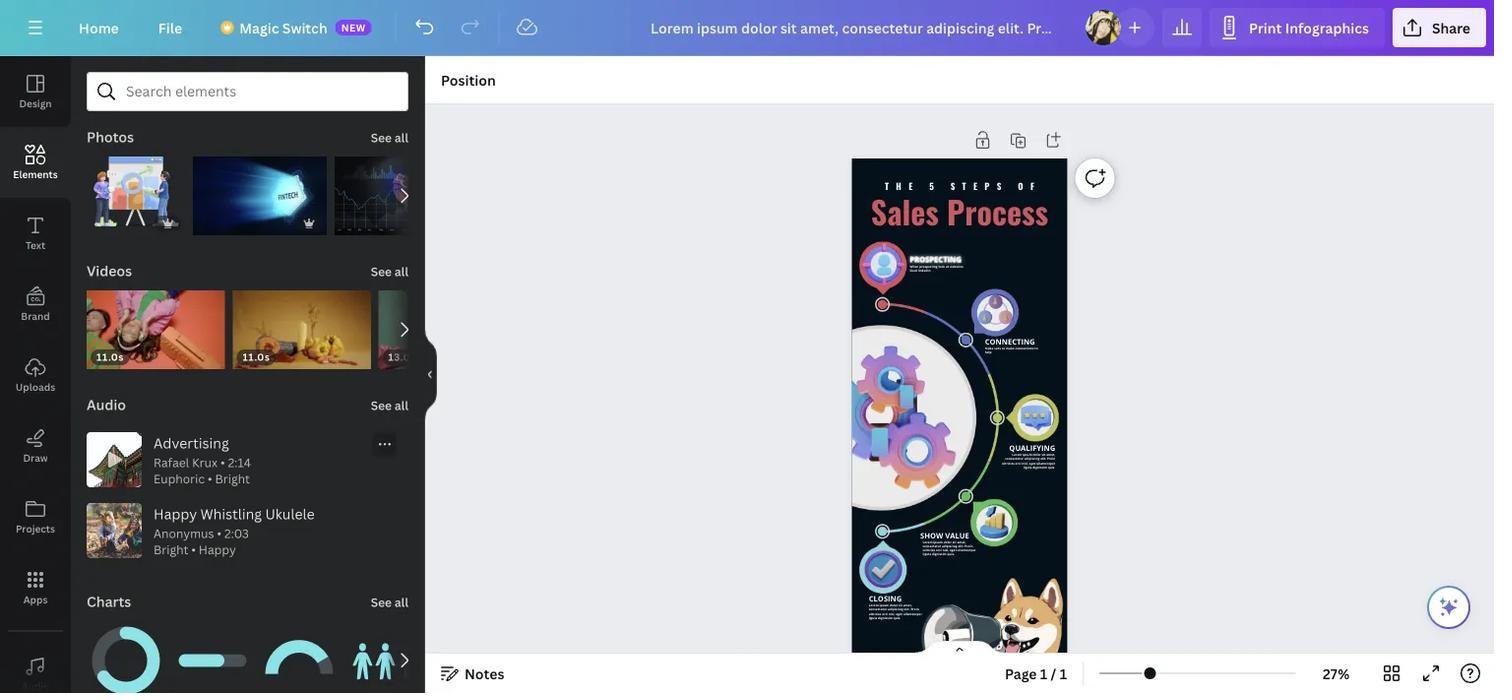 Task type: vqa. For each thing, say whether or not it's contained in the screenshot.
create
no



Task type: describe. For each thing, give the bounding box(es) containing it.
position
[[441, 70, 496, 89]]

1 vertical spatial ullamcorper
[[958, 548, 977, 552]]

1 1 from the left
[[1041, 664, 1048, 683]]

0 horizontal spatial elit.
[[905, 608, 911, 612]]

ukulele
[[265, 505, 315, 523]]

steps
[[951, 179, 1009, 192]]

draw
[[23, 451, 48, 464]]

charts button
[[85, 582, 133, 621]]

notes
[[465, 664, 505, 683]]

advertising
[[154, 434, 229, 452]]

videos button
[[85, 251, 134, 290]]

2 horizontal spatial lorem
[[1013, 453, 1022, 457]]

brand button
[[0, 269, 71, 340]]

2 vertical spatial eget
[[896, 612, 903, 616]]

0 vertical spatial ultricies
[[1003, 461, 1015, 465]]

1 to from the left
[[1002, 346, 1006, 351]]

2 vertical spatial consectetur
[[869, 608, 888, 612]]

connecting
[[985, 337, 1036, 347]]

1 horizontal spatial elit.
[[959, 544, 964, 548]]

2:14
[[228, 454, 251, 471]]

at
[[946, 264, 950, 268]]

0 vertical spatial consectetur
[[1006, 457, 1024, 461]]

1 vertical spatial lorem ipsum dolor sit amet, consectetur adipiscing elit. proin ultricies orci nisl, eget ullamcorper ligula dignissim quis.
[[923, 540, 977, 557]]

of
[[1019, 179, 1042, 192]]

/
[[1051, 664, 1057, 683]]

uploads
[[16, 380, 55, 393]]

audio inside 'side panel' 'tab list'
[[21, 679, 50, 693]]

0 horizontal spatial nisl,
[[889, 612, 895, 616]]

2 1 from the left
[[1060, 664, 1067, 683]]

show
[[921, 530, 944, 540]]

1 vertical spatial proin
[[965, 544, 973, 548]]

2 horizontal spatial adipiscing
[[1025, 457, 1040, 461]]

0 vertical spatial audio button
[[85, 385, 128, 424]]

see for photos
[[371, 129, 392, 146]]

0 vertical spatial amet,
[[1047, 453, 1056, 457]]

2 vertical spatial ligula
[[869, 616, 878, 620]]

see for charts
[[371, 594, 392, 611]]

1 horizontal spatial quis.
[[948, 552, 955, 557]]

sales
[[871, 187, 939, 234]]

0 horizontal spatial lorem ipsum dolor sit amet, consectetur adipiscing elit. proin ultricies orci nisl, eget ullamcorper ligula dignissim quis.
[[869, 603, 923, 620]]

whistling
[[200, 505, 262, 523]]

switch
[[282, 18, 328, 37]]

charts
[[87, 592, 131, 611]]

1 vertical spatial happy
[[199, 542, 236, 558]]

1 11.0s group from the left
[[87, 279, 225, 369]]

13.0s group
[[379, 290, 517, 369]]

when prospecting look at websites liked linkedin
[[910, 264, 964, 273]]

1 vertical spatial consectetur
[[923, 544, 942, 548]]

2 vertical spatial sit
[[899, 603, 903, 608]]

2 11.0s group from the left
[[233, 279, 371, 369]]

home
[[79, 18, 119, 37]]

text
[[25, 238, 45, 252]]

2 vertical spatial adipiscing
[[888, 608, 904, 612]]

Search elements search field
[[126, 73, 369, 110]]

home link
[[63, 8, 135, 47]]

infographics
[[1286, 18, 1370, 37]]

page 1 / 1
[[1005, 664, 1067, 683]]

hand illustrating business analytics concept image
[[335, 157, 453, 235]]

krux
[[192, 454, 218, 471]]

1 vertical spatial nisl,
[[943, 548, 949, 552]]

design
[[19, 97, 52, 110]]

rafael
[[154, 454, 189, 471]]

bright inside 'happy whistling ukulele anonymus • 2:03 bright • happy'
[[154, 542, 188, 558]]

euphoric
[[154, 471, 205, 487]]

position button
[[433, 64, 504, 96]]

websites
[[950, 264, 964, 268]]

projects
[[16, 522, 55, 535]]

2 vertical spatial dignissim
[[878, 616, 893, 620]]

1 horizontal spatial dignissim
[[932, 552, 947, 557]]

share button
[[1393, 8, 1487, 47]]

share
[[1433, 18, 1471, 37]]

0 horizontal spatial dolor
[[890, 603, 898, 608]]

1 horizontal spatial ultricies
[[923, 548, 936, 552]]

elements
[[13, 167, 58, 181]]

process
[[947, 187, 1049, 234]]

0 horizontal spatial quis.
[[894, 616, 901, 620]]

• down krux
[[208, 471, 212, 487]]

27%
[[1323, 664, 1350, 683]]

bright inside advertising rafael krux • 2:14 euphoric • bright
[[215, 471, 250, 487]]

magic
[[239, 18, 279, 37]]

1 horizontal spatial ligula
[[923, 552, 932, 557]]

2 horizontal spatial orci
[[1016, 461, 1022, 465]]

see for videos
[[371, 263, 392, 280]]

bright, happy, 123 seconds element
[[154, 525, 249, 558]]

liked
[[910, 268, 918, 273]]

side panel tab list
[[0, 56, 71, 693]]

qualifying
[[1010, 443, 1056, 453]]

print infographics button
[[1210, 8, 1385, 47]]

photos
[[87, 128, 134, 146]]

print
[[1250, 18, 1282, 37]]

1 vertical spatial audio button
[[0, 639, 71, 693]]

1 horizontal spatial orci
[[936, 548, 942, 552]]

Design title text field
[[635, 8, 1076, 47]]

projects button
[[0, 482, 71, 552]]

2 make from the left
[[1006, 346, 1015, 351]]

2 vertical spatial lorem
[[869, 603, 879, 608]]

all for audio
[[395, 397, 409, 414]]

see all button for charts
[[369, 582, 411, 621]]

2 vertical spatial amet,
[[904, 603, 913, 608]]

11.0s for 2nd 11.0s group from the right
[[97, 351, 124, 364]]

when
[[910, 264, 919, 268]]

prospecting
[[920, 264, 938, 268]]

2 horizontal spatial lorem ipsum dolor sit amet, consectetur adipiscing elit. proin ultricies orci nisl, eget ullamcorper ligula dignissim quis.
[[1003, 453, 1056, 469]]

photos button
[[85, 117, 136, 157]]

brand
[[21, 309, 50, 322]]

• left 2:14
[[221, 454, 225, 471]]

performance analysist image
[[87, 157, 185, 235]]

2 horizontal spatial quis.
[[1049, 465, 1056, 469]]

the 5 steps of
[[885, 179, 1042, 192]]

see all for videos
[[371, 263, 409, 280]]

0 vertical spatial sit
[[1042, 453, 1046, 457]]

main menu bar
[[0, 0, 1495, 56]]

page
[[1005, 664, 1037, 683]]



Task type: locate. For each thing, give the bounding box(es) containing it.
0 vertical spatial elit.
[[1041, 457, 1047, 461]]

0 horizontal spatial ligula
[[869, 616, 878, 620]]

bright down anonymus
[[154, 542, 188, 558]]

0 horizontal spatial 11.0s group
[[87, 279, 225, 369]]

nisl, down the qualifying
[[1022, 461, 1029, 465]]

ligula down closing
[[869, 616, 878, 620]]

1 horizontal spatial happy
[[199, 542, 236, 558]]

consectetur down closing
[[869, 608, 888, 612]]

0 horizontal spatial adipiscing
[[888, 608, 904, 612]]

0 vertical spatial quis.
[[1049, 465, 1056, 469]]

file button
[[143, 8, 198, 47]]

1 see all button from the top
[[369, 117, 411, 157]]

make
[[985, 346, 994, 351], [1006, 346, 1015, 351]]

2 vertical spatial proin
[[911, 608, 919, 612]]

2 11.0s from the left
[[243, 351, 270, 364]]

bright
[[215, 471, 250, 487], [154, 542, 188, 558]]

2 horizontal spatial dignissim
[[1033, 465, 1048, 469]]

see all for audio
[[371, 397, 409, 414]]

happy up anonymus
[[154, 505, 197, 523]]

2 horizontal spatial proin
[[1048, 457, 1056, 461]]

all for charts
[[395, 594, 409, 611]]

2 horizontal spatial nisl,
[[1022, 461, 1029, 465]]

0 horizontal spatial sit
[[899, 603, 903, 608]]

audio
[[87, 395, 126, 414], [21, 679, 50, 693]]

see all
[[371, 129, 409, 146], [371, 263, 409, 280], [371, 397, 409, 414], [371, 594, 409, 611]]

0 horizontal spatial ultricies
[[869, 612, 882, 616]]

all for photos
[[395, 129, 409, 146]]

3 see from the top
[[371, 397, 392, 414]]

ullamcorper down value
[[958, 548, 977, 552]]

happy whistling ukulele anonymus • 2:03 bright • happy
[[154, 505, 315, 558]]

11.0s for 1st 11.0s group from the right
[[243, 351, 270, 364]]

• down anonymus
[[191, 542, 196, 558]]

videos
[[87, 261, 132, 280]]

advertising rafael krux • 2:14 euphoric • bright
[[154, 434, 251, 487]]

0 horizontal spatial consectetur
[[869, 608, 888, 612]]

happy down 2:03
[[199, 542, 236, 558]]

dignissim down the show value
[[932, 552, 947, 557]]

0 horizontal spatial ipsum
[[880, 603, 889, 608]]

1 horizontal spatial eget
[[950, 548, 957, 552]]

1 see all from the top
[[371, 129, 409, 146]]

0 vertical spatial proin
[[1048, 457, 1056, 461]]

2 see all button from the top
[[369, 251, 411, 290]]

dignissim down closing
[[878, 616, 893, 620]]

orci down the qualifying
[[1016, 461, 1022, 465]]

4 all from the top
[[395, 594, 409, 611]]

lorem
[[1013, 453, 1022, 457], [923, 540, 933, 544], [869, 603, 879, 608]]

1 horizontal spatial sit
[[953, 540, 957, 544]]

adipiscing
[[1025, 457, 1040, 461], [942, 544, 958, 548], [888, 608, 904, 612]]

file
[[158, 18, 182, 37]]

quis. down the show value
[[948, 552, 955, 557]]

2 vertical spatial ultricies
[[869, 612, 882, 616]]

proin
[[1048, 457, 1056, 461], [965, 544, 973, 548], [911, 608, 919, 612]]

design button
[[0, 56, 71, 127]]

0 vertical spatial lorem ipsum dolor sit amet, consectetur adipiscing elit. proin ultricies orci nisl, eget ullamcorper ligula dignissim quis.
[[1003, 453, 1056, 469]]

4 see all from the top
[[371, 594, 409, 611]]

quis. down the qualifying
[[1049, 465, 1056, 469]]

eget down closing
[[896, 612, 903, 616]]

ligula down the qualifying
[[1024, 465, 1032, 469]]

1 horizontal spatial make
[[1006, 346, 1015, 351]]

all for videos
[[395, 263, 409, 280]]

group
[[87, 145, 185, 235], [193, 145, 327, 235], [335, 157, 453, 235], [87, 610, 165, 693], [173, 621, 252, 693], [260, 621, 339, 693], [347, 621, 425, 693]]

2 horizontal spatial sit
[[1042, 453, 1046, 457]]

notes button
[[433, 658, 512, 689]]

1 horizontal spatial consectetur
[[923, 544, 942, 548]]

1 vertical spatial ipsum
[[934, 540, 943, 544]]

3 see all button from the top
[[369, 385, 411, 424]]

0 horizontal spatial dignissim
[[878, 616, 893, 620]]

eget down the qualifying
[[1030, 461, 1036, 465]]

happy
[[154, 505, 197, 523], [199, 542, 236, 558]]

1 right '/'
[[1060, 664, 1067, 683]]

0 horizontal spatial 11.0s
[[97, 351, 124, 364]]

2 vertical spatial orci
[[883, 612, 888, 616]]

0 vertical spatial happy
[[154, 505, 197, 523]]

ultricies down the qualifying
[[1003, 461, 1015, 465]]

1 vertical spatial bright
[[154, 542, 188, 558]]

ullamcorper
[[1037, 461, 1056, 465], [958, 548, 977, 552], [904, 612, 923, 616]]

bright down 2:14
[[215, 471, 250, 487]]

2 vertical spatial elit.
[[905, 608, 911, 612]]

0 vertical spatial ullamcorper
[[1037, 461, 1056, 465]]

audio button right uploads
[[85, 385, 128, 424]]

0 horizontal spatial eget
[[896, 612, 903, 616]]

2 vertical spatial ipsum
[[880, 603, 889, 608]]

0 vertical spatial lorem
[[1013, 453, 1022, 457]]

adipiscing down closing
[[888, 608, 904, 612]]

see all for photos
[[371, 129, 409, 146]]

look
[[939, 264, 946, 268]]

2 vertical spatial lorem ipsum dolor sit amet, consectetur adipiscing elit. proin ultricies orci nisl, eget ullamcorper ligula dignissim quis.
[[869, 603, 923, 620]]

ultricies down closing
[[869, 612, 882, 616]]

see all button for audio
[[369, 385, 411, 424]]

consectetur
[[1006, 457, 1024, 461], [923, 544, 942, 548], [869, 608, 888, 612]]

• left 2:03
[[217, 525, 222, 541]]

ullamcorper up 'show pages' image
[[904, 612, 923, 616]]

5
[[930, 179, 941, 192]]

1 vertical spatial lorem
[[923, 540, 933, 544]]

1
[[1041, 664, 1048, 683], [1060, 664, 1067, 683]]

0 horizontal spatial make
[[985, 346, 994, 351]]

canva assistant image
[[1438, 596, 1461, 619]]

1 vertical spatial adipiscing
[[942, 544, 958, 548]]

fintech -financial technology concept.young businessman  select the icon fintech on the virtual display. image
[[193, 157, 327, 235]]

0 horizontal spatial bright
[[154, 542, 188, 558]]

quis. down closing
[[894, 616, 901, 620]]

proin up 'show pages' image
[[911, 608, 919, 612]]

0 vertical spatial orci
[[1016, 461, 1022, 465]]

elit.
[[1041, 457, 1047, 461], [959, 544, 964, 548], [905, 608, 911, 612]]

orci down the show value
[[936, 548, 942, 552]]

0 horizontal spatial audio
[[21, 679, 50, 693]]

4 see from the top
[[371, 594, 392, 611]]

1 horizontal spatial adipiscing
[[942, 544, 958, 548]]

elements button
[[0, 127, 71, 198]]

2 vertical spatial quis.
[[894, 616, 901, 620]]

1 vertical spatial audio
[[21, 679, 50, 693]]

0 horizontal spatial happy
[[154, 505, 197, 523]]

0 vertical spatial dolor
[[1034, 453, 1042, 457]]

nisl, down closing
[[889, 612, 895, 616]]

ipsum
[[1023, 453, 1033, 457], [934, 540, 943, 544], [880, 603, 889, 608]]

to right sure
[[1002, 346, 1006, 351]]

apps button
[[0, 552, 71, 623]]

proin down the qualifying
[[1048, 457, 1056, 461]]

closing
[[869, 594, 902, 604]]

orci down closing
[[883, 612, 888, 616]]

0 horizontal spatial audio button
[[0, 639, 71, 693]]

audio down apps
[[21, 679, 50, 693]]

1 horizontal spatial dolor
[[944, 540, 952, 544]]

draw button
[[0, 411, 71, 482]]

1 horizontal spatial 11.0s
[[243, 351, 270, 364]]

0 vertical spatial bright
[[215, 471, 250, 487]]

1 vertical spatial quis.
[[948, 552, 955, 557]]

1 horizontal spatial audio
[[87, 395, 126, 414]]

0 horizontal spatial to
[[1002, 346, 1006, 351]]

2 all from the top
[[395, 263, 409, 280]]

ultricies down show
[[923, 548, 936, 552]]

1 vertical spatial amet,
[[958, 540, 967, 544]]

3 see all from the top
[[371, 397, 409, 414]]

1 horizontal spatial ipsum
[[934, 540, 943, 544]]

2 horizontal spatial eget
[[1030, 461, 1036, 465]]

1 left '/'
[[1041, 664, 1048, 683]]

2 horizontal spatial consectetur
[[1006, 457, 1024, 461]]

print infographics
[[1250, 18, 1370, 37]]

hide image
[[424, 327, 437, 422]]

proin down value
[[965, 544, 973, 548]]

see
[[371, 129, 392, 146], [371, 263, 392, 280], [371, 397, 392, 414], [371, 594, 392, 611]]

show pages image
[[913, 640, 1007, 656]]

new
[[341, 21, 366, 34]]

sure
[[995, 346, 1002, 351]]

0 vertical spatial ligula
[[1024, 465, 1032, 469]]

1 horizontal spatial ullamcorper
[[958, 548, 977, 552]]

•
[[221, 454, 225, 471], [208, 471, 212, 487], [217, 525, 222, 541], [191, 542, 196, 558]]

dolor
[[1034, 453, 1042, 457], [944, 540, 952, 544], [890, 603, 898, 608]]

show value
[[921, 530, 970, 540]]

make sure to make connections to help
[[985, 346, 1038, 355]]

dignissim
[[1033, 465, 1048, 469], [932, 552, 947, 557], [878, 616, 893, 620]]

uploads button
[[0, 340, 71, 411]]

audio button
[[85, 385, 128, 424], [0, 639, 71, 693]]

sales process
[[871, 187, 1049, 234]]

2 see all from the top
[[371, 263, 409, 280]]

1 vertical spatial dignissim
[[932, 552, 947, 557]]

make left sure
[[985, 346, 994, 351]]

ligula down show
[[923, 552, 932, 557]]

1 vertical spatial eget
[[950, 548, 957, 552]]

0 horizontal spatial proin
[[911, 608, 919, 612]]

audio button down apps
[[0, 639, 71, 693]]

3 all from the top
[[395, 397, 409, 414]]

1 make from the left
[[985, 346, 994, 351]]

2 vertical spatial ullamcorper
[[904, 612, 923, 616]]

see all button for videos
[[369, 251, 411, 290]]

quis.
[[1049, 465, 1056, 469], [948, 552, 955, 557], [894, 616, 901, 620]]

1 see from the top
[[371, 129, 392, 146]]

adipiscing down the show value
[[942, 544, 958, 548]]

dignissim down the qualifying
[[1033, 465, 1048, 469]]

2 horizontal spatial dolor
[[1034, 453, 1042, 457]]

0 horizontal spatial lorem
[[869, 603, 879, 608]]

nisl,
[[1022, 461, 1029, 465], [943, 548, 949, 552], [889, 612, 895, 616]]

anonymus
[[154, 525, 214, 541]]

1 horizontal spatial lorem ipsum dolor sit amet, consectetur adipiscing elit. proin ultricies orci nisl, eget ullamcorper ligula dignissim quis.
[[923, 540, 977, 557]]

sit
[[1042, 453, 1046, 457], [953, 540, 957, 544], [899, 603, 903, 608]]

euphoric, bright, 134 seconds element
[[154, 454, 251, 487]]

connections
[[1016, 346, 1034, 351]]

nisl, down the show value
[[943, 548, 949, 552]]

11.0s group
[[87, 279, 225, 369], [233, 279, 371, 369]]

consectetur down show
[[923, 544, 942, 548]]

0 vertical spatial dignissim
[[1033, 465, 1048, 469]]

1 horizontal spatial 1
[[1060, 664, 1067, 683]]

2 horizontal spatial amet,
[[1047, 453, 1056, 457]]

see all button
[[369, 117, 411, 157], [369, 251, 411, 290], [369, 385, 411, 424], [369, 582, 411, 621]]

linkedin
[[919, 268, 931, 273]]

amet,
[[1047, 453, 1056, 457], [958, 540, 967, 544], [904, 603, 913, 608]]

0 vertical spatial eget
[[1030, 461, 1036, 465]]

13.0s
[[389, 351, 416, 364]]

1 all from the top
[[395, 129, 409, 146]]

text button
[[0, 198, 71, 269]]

adipiscing down the qualifying
[[1025, 457, 1040, 461]]

see all button for photos
[[369, 117, 411, 157]]

ligula
[[1024, 465, 1032, 469], [923, 552, 932, 557], [869, 616, 878, 620]]

apps
[[23, 593, 48, 606]]

eget down value
[[950, 548, 957, 552]]

1 vertical spatial sit
[[953, 540, 957, 544]]

0 vertical spatial adipiscing
[[1025, 457, 1040, 461]]

0 horizontal spatial orci
[[883, 612, 888, 616]]

2 horizontal spatial ullamcorper
[[1037, 461, 1056, 465]]

0 vertical spatial nisl,
[[1022, 461, 1029, 465]]

1 vertical spatial ligula
[[923, 552, 932, 557]]

to
[[1002, 346, 1006, 351], [1035, 346, 1038, 351]]

1 horizontal spatial lorem
[[923, 540, 933, 544]]

2 to from the left
[[1035, 346, 1038, 351]]

1 vertical spatial elit.
[[959, 544, 964, 548]]

27% button
[[1305, 658, 1369, 689]]

see for audio
[[371, 397, 392, 414]]

magic switch
[[239, 18, 328, 37]]

make right sure
[[1006, 346, 1015, 351]]

2 horizontal spatial ipsum
[[1023, 453, 1033, 457]]

audio right uploads button
[[87, 395, 126, 414]]

to right "connections"
[[1035, 346, 1038, 351]]

ullamcorper down the qualifying
[[1037, 461, 1056, 465]]

consectetur down the qualifying
[[1006, 457, 1024, 461]]

value
[[946, 530, 970, 540]]

help
[[985, 350, 992, 355]]

1 11.0s from the left
[[97, 351, 124, 364]]

2:03
[[224, 525, 249, 541]]

the
[[885, 179, 920, 192]]

1 vertical spatial ultricies
[[923, 548, 936, 552]]

2 horizontal spatial ligula
[[1024, 465, 1032, 469]]

prospecting
[[910, 255, 962, 265]]

ultricies
[[1003, 461, 1015, 465], [923, 548, 936, 552], [869, 612, 882, 616]]

see all for charts
[[371, 594, 409, 611]]

0 vertical spatial audio
[[87, 395, 126, 414]]

4 see all button from the top
[[369, 582, 411, 621]]

2 see from the top
[[371, 263, 392, 280]]

11.0s
[[97, 351, 124, 364], [243, 351, 270, 364]]



